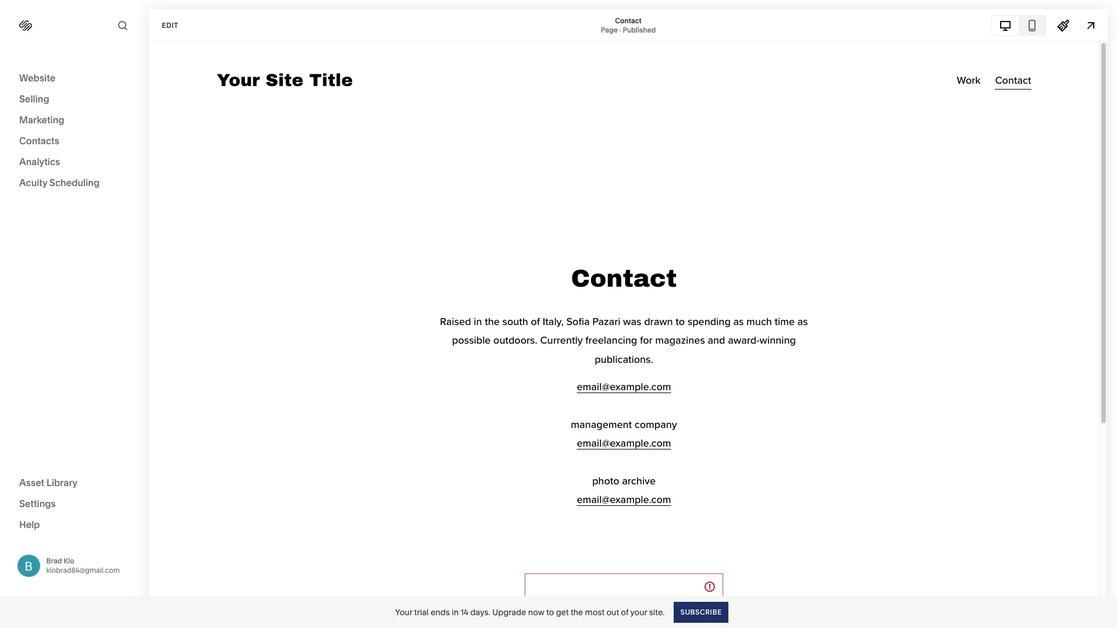 Task type: describe. For each thing, give the bounding box(es) containing it.
help
[[19, 519, 40, 531]]

of
[[621, 607, 629, 618]]

contacts link
[[19, 134, 129, 148]]

the
[[571, 607, 583, 618]]

now
[[528, 607, 545, 618]]

your trial ends in 14 days. upgrade now to get the most out of your site.
[[395, 607, 665, 618]]

most
[[585, 607, 605, 618]]

14
[[461, 607, 469, 618]]

get
[[556, 607, 569, 618]]

ends
[[431, 607, 450, 618]]

library
[[47, 477, 78, 489]]

contact
[[615, 16, 642, 25]]

contact page · published
[[601, 16, 656, 34]]

upgrade
[[493, 607, 526, 618]]

acuity scheduling
[[19, 177, 100, 189]]

asset library
[[19, 477, 78, 489]]

page
[[601, 25, 618, 34]]

analytics
[[19, 156, 60, 168]]

brad
[[46, 557, 62, 566]]

klo
[[64, 557, 74, 566]]

marketing link
[[19, 114, 129, 127]]

edit
[[162, 21, 178, 29]]

site.
[[649, 607, 665, 618]]

contacts
[[19, 135, 59, 147]]

acuity
[[19, 177, 47, 189]]

website
[[19, 72, 56, 84]]

your
[[631, 607, 647, 618]]



Task type: locate. For each thing, give the bounding box(es) containing it.
asset
[[19, 477, 44, 489]]

trial
[[414, 607, 429, 618]]

analytics link
[[19, 155, 129, 169]]

in
[[452, 607, 459, 618]]

subscribe
[[681, 608, 722, 617]]

your
[[395, 607, 413, 618]]

acuity scheduling link
[[19, 176, 129, 190]]

settings
[[19, 498, 56, 510]]

published
[[623, 25, 656, 34]]

selling link
[[19, 93, 129, 107]]

to
[[547, 607, 554, 618]]

help link
[[19, 518, 40, 531]]

selling
[[19, 93, 49, 105]]

asset library link
[[19, 476, 129, 490]]

tab list
[[992, 16, 1046, 35]]

brad klo klobrad84@gmail.com
[[46, 557, 120, 575]]

days.
[[471, 607, 491, 618]]

·
[[620, 25, 621, 34]]

scheduling
[[50, 177, 100, 189]]

klobrad84@gmail.com
[[46, 566, 120, 575]]

settings link
[[19, 497, 129, 511]]

subscribe button
[[674, 602, 729, 623]]

out
[[607, 607, 619, 618]]

website link
[[19, 72, 129, 86]]

marketing
[[19, 114, 64, 126]]

edit button
[[154, 15, 186, 36]]



Task type: vqa. For each thing, say whether or not it's contained in the screenshot.
Contacts
yes



